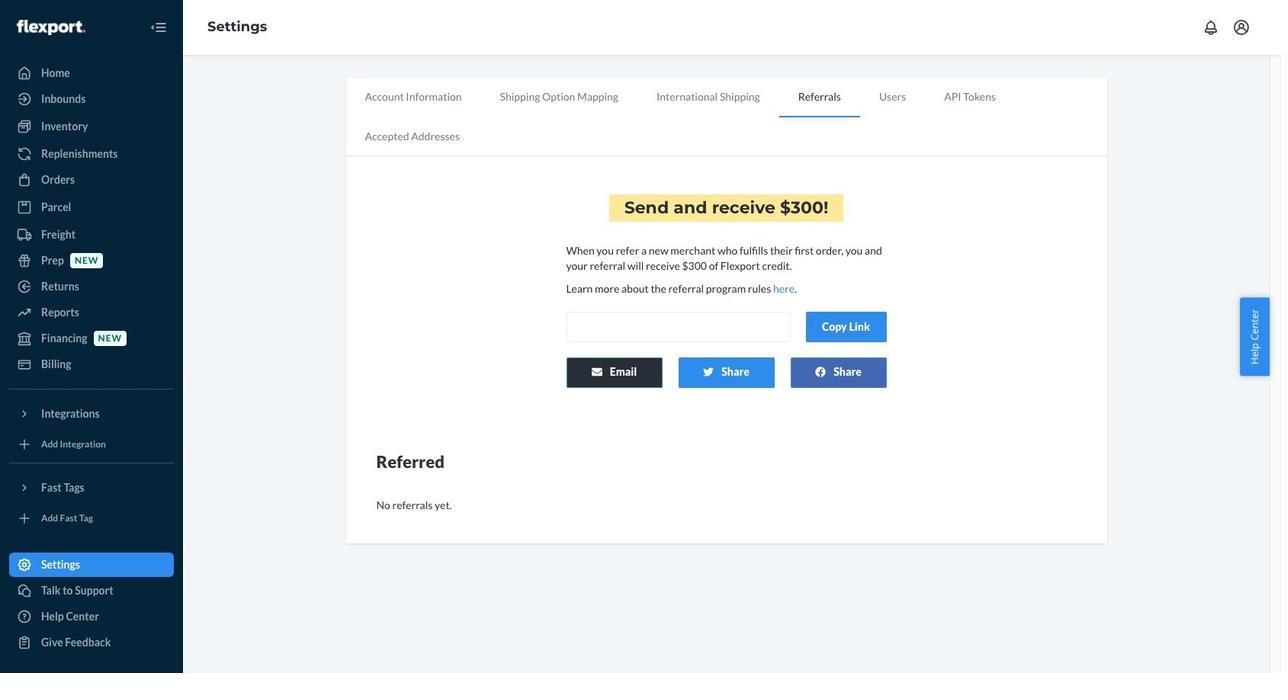 Task type: describe. For each thing, give the bounding box(es) containing it.
open account menu image
[[1233, 18, 1251, 37]]

envelope image
[[592, 367, 602, 377]]



Task type: vqa. For each thing, say whether or not it's contained in the screenshot.
Facebook image
yes



Task type: locate. For each thing, give the bounding box(es) containing it.
facebook image
[[816, 367, 826, 377]]

open notifications image
[[1202, 18, 1221, 37]]

close navigation image
[[150, 18, 168, 37]]

None text field
[[566, 312, 791, 343]]

flexport logo image
[[17, 20, 85, 35]]

twitter image
[[703, 367, 714, 377]]

tab list
[[346, 78, 1107, 156]]

tab
[[346, 78, 481, 116], [481, 78, 638, 116], [638, 78, 779, 116], [779, 78, 860, 117], [860, 78, 926, 116], [926, 78, 1015, 116], [346, 117, 479, 156]]



